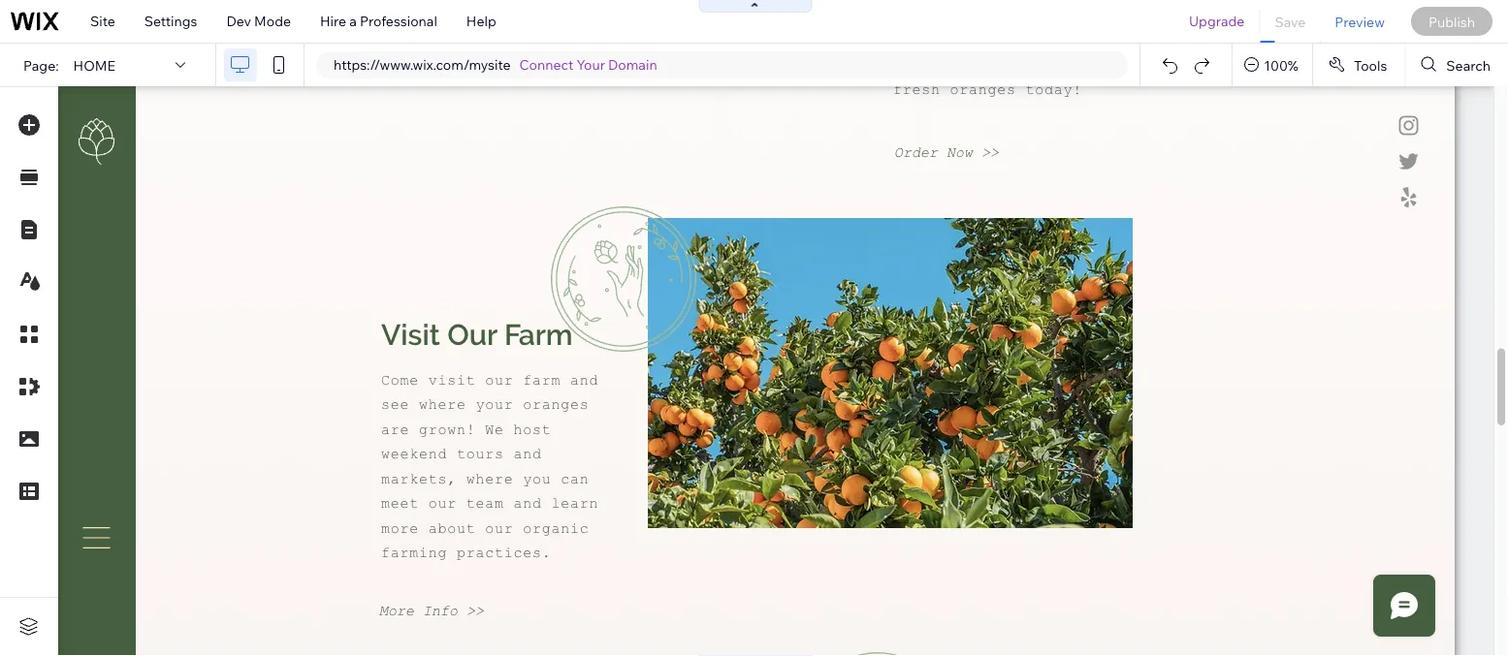 Task type: locate. For each thing, give the bounding box(es) containing it.
tools
[[1354, 57, 1388, 73]]

hire a professional
[[320, 13, 437, 30]]

preview button
[[1321, 0, 1400, 43]]

search
[[1447, 57, 1491, 73]]

domain
[[608, 56, 657, 73]]

publish
[[1429, 13, 1476, 30]]

home
[[73, 57, 115, 73]]

100% button
[[1233, 44, 1313, 86]]

100%
[[1264, 57, 1299, 73]]

preview
[[1335, 13, 1385, 30]]

search button
[[1406, 44, 1509, 86]]

your
[[577, 56, 605, 73]]

https://www.wix.com/mysite connect your domain
[[334, 56, 657, 73]]

https://www.wix.com/mysite
[[334, 56, 511, 73]]



Task type: vqa. For each thing, say whether or not it's contained in the screenshot.
100% button
yes



Task type: describe. For each thing, give the bounding box(es) containing it.
site
[[90, 13, 115, 30]]

dev
[[226, 13, 251, 30]]

settings
[[144, 13, 197, 30]]

tools button
[[1314, 44, 1405, 86]]

mode
[[254, 13, 291, 30]]

professional
[[360, 13, 437, 30]]

upgrade
[[1189, 13, 1245, 30]]

dev mode
[[226, 13, 291, 30]]

hire
[[320, 13, 346, 30]]

publish button
[[1412, 7, 1493, 36]]

save button
[[1261, 0, 1321, 43]]

connect
[[520, 56, 574, 73]]

help
[[467, 13, 496, 30]]

save
[[1275, 13, 1306, 30]]

a
[[350, 13, 357, 30]]



